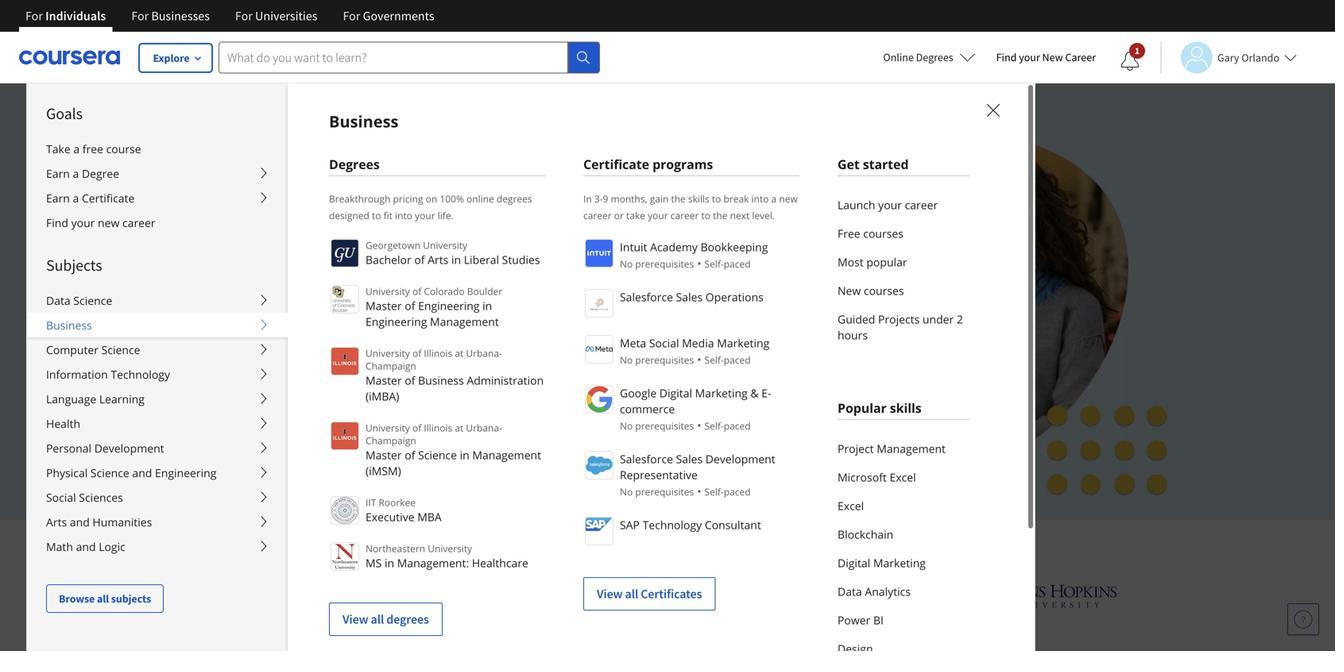 Task type: vqa. For each thing, say whether or not it's contained in the screenshot.
University within "University of Illinois at Urbana- Champaign Master of Science in Management (iMSM)"
yes



Task type: locate. For each thing, give the bounding box(es) containing it.
3 self- from the top
[[704, 420, 724, 433]]

275+
[[454, 533, 497, 559]]

3 prerequisites from the top
[[635, 420, 694, 433]]

1 no from the top
[[620, 257, 633, 271]]

0 vertical spatial arts
[[428, 252, 448, 267]]

new
[[779, 192, 798, 205], [98, 215, 119, 230]]

management down the guarantee
[[472, 448, 541, 463]]

2 vertical spatial marketing
[[873, 556, 926, 571]]

technology up language learning dropdown button
[[111, 367, 170, 382]]

illinois inside university of illinois at urbana- champaign master of science in management (imsm)
[[424, 422, 452, 435]]

1 horizontal spatial all
[[371, 612, 384, 628]]

learn
[[349, 533, 400, 559]]

into for certificate programs
[[751, 192, 769, 205]]

close image
[[982, 99, 1003, 120], [982, 99, 1003, 120]]

4 partnername logo image from the top
[[585, 385, 613, 414]]

no down intuit
[[620, 257, 633, 271]]

degrees right online
[[916, 50, 953, 64]]

a for free
[[73, 141, 80, 157]]

• inside google digital marketing & e- commerce no prerequisites • self-paced
[[697, 418, 701, 433]]

salesforce inside salesforce sales development representative no prerequisites • self-paced
[[620, 452, 673, 467]]

0 horizontal spatial data
[[46, 293, 71, 308]]

take
[[626, 209, 645, 222]]

1 vertical spatial urbana-
[[466, 422, 502, 435]]

1 prerequisites from the top
[[635, 257, 694, 271]]

degrees
[[497, 192, 532, 205], [386, 612, 429, 628]]

0 vertical spatial university of illinois at urbana-champaign logo image
[[331, 347, 359, 376]]

digital up commerce
[[659, 386, 692, 401]]

science for computer science
[[101, 342, 140, 358]]

guided projects under 2 hours
[[838, 312, 963, 343]]

social right meta
[[649, 336, 679, 351]]

at inside the university of illinois at urbana- champaign master of business administration (imba)
[[455, 347, 463, 360]]

data up the power
[[838, 584, 862, 600]]

None search field
[[219, 42, 600, 74]]

1 vertical spatial business
[[46, 318, 92, 333]]

1 horizontal spatial excel
[[890, 470, 916, 485]]

champaign for master of business administration (imba)
[[366, 360, 416, 373]]

gary
[[1217, 50, 1239, 65]]

0 vertical spatial day
[[273, 393, 293, 409]]

• inside intuit academy bookkeeping no prerequisites • self-paced
[[697, 256, 701, 271]]

prerequisites down commerce
[[635, 420, 694, 433]]

1 champaign from the top
[[366, 360, 416, 373]]

at for science
[[455, 422, 463, 435]]

university up (imba)
[[366, 347, 410, 360]]

0 vertical spatial illinois
[[424, 347, 452, 360]]

0 horizontal spatial excel
[[838, 499, 864, 514]]

technology inside view all certificates list
[[643, 518, 702, 533]]

0 vertical spatial skills
[[688, 192, 709, 205]]

0 vertical spatial master
[[366, 298, 402, 313]]

view for certificate programs
[[597, 586, 623, 602]]

/year with 14-day money-back guarantee button
[[207, 429, 474, 446]]

0 horizontal spatial find
[[46, 215, 68, 230]]

1 earn from the top
[[46, 166, 70, 181]]

0 vertical spatial at
[[455, 347, 463, 360]]

4 prerequisites from the top
[[635, 486, 694, 499]]

illinois down university of colorado boulder master of engineering in engineering management
[[424, 347, 452, 360]]

0 horizontal spatial free
[[296, 393, 320, 409]]

1 vertical spatial excel
[[838, 499, 864, 514]]

0 vertical spatial earn
[[46, 166, 70, 181]]

1 vertical spatial day
[[323, 430, 343, 445]]

browse
[[59, 592, 95, 606]]

with up data analytics
[[819, 533, 857, 559]]

no down meta
[[620, 354, 633, 367]]

self- down media
[[704, 354, 724, 367]]

on
[[426, 192, 437, 205], [652, 223, 673, 247]]

salesforce up representative
[[620, 452, 673, 467]]

most
[[838, 255, 864, 270]]

northeastern university ms in management: healthcare
[[366, 542, 528, 571]]

urbana- inside the university of illinois at urbana- champaign master of business administration (imba)
[[466, 347, 502, 360]]

prerequisites down meta
[[635, 354, 694, 367]]

4 for from the left
[[343, 8, 360, 24]]

explore button
[[139, 44, 212, 72]]

data inside popup button
[[46, 293, 71, 308]]

university down life. at the top left of the page
[[423, 239, 467, 252]]

3 paced from the top
[[724, 420, 751, 433]]

prerequisites down representative
[[635, 486, 694, 499]]

view all certificates
[[597, 586, 702, 602]]

marketing inside "meta social media marketing no prerequisites • self-paced"
[[717, 336, 769, 351]]

the left next
[[713, 209, 727, 222]]

with inside button
[[279, 430, 304, 445]]

0 vertical spatial digital
[[659, 386, 692, 401]]

1 vertical spatial free
[[296, 393, 320, 409]]

1 vertical spatial view
[[342, 612, 368, 628]]

1 courses from the top
[[863, 226, 903, 241]]

career inside explore menu element
[[122, 215, 155, 230]]

no up sap on the left bottom of page
[[620, 486, 633, 499]]

studies
[[502, 252, 540, 267]]

data down subjects
[[46, 293, 71, 308]]

career inside list
[[905, 197, 938, 213]]

4 no from the top
[[620, 486, 633, 499]]

2 sales from the top
[[676, 452, 703, 467]]

marketing left &
[[695, 386, 748, 401]]

career down the earn a certificate popup button
[[122, 215, 155, 230]]

urbana- inside university of illinois at urbana- champaign master of science in management (imsm)
[[466, 422, 502, 435]]

of
[[414, 252, 425, 267], [412, 285, 421, 298], [405, 298, 415, 313], [412, 347, 421, 360], [405, 373, 415, 388], [412, 422, 421, 435], [405, 448, 415, 463]]

list
[[838, 191, 969, 350], [838, 435, 969, 652]]

1 • from the top
[[697, 256, 701, 271]]

illinois inside the university of illinois at urbana- champaign master of business administration (imba)
[[424, 347, 452, 360]]

your inside in 3-9 months, gain the skills to break into a new career or take your career to the next level.
[[648, 209, 668, 222]]

in down northeastern
[[385, 556, 394, 571]]

technology right sap on the left bottom of page
[[643, 518, 702, 533]]

science
[[73, 293, 112, 308], [101, 342, 140, 358], [418, 448, 457, 463], [91, 466, 129, 481]]

for left individuals
[[25, 8, 43, 24]]

humanities
[[93, 515, 152, 530]]

operations
[[705, 290, 764, 305]]

courses for new courses
[[864, 283, 904, 298]]

free left trial
[[296, 393, 320, 409]]

show notifications image
[[1120, 52, 1140, 71]]

1 master from the top
[[366, 298, 402, 313]]

close image
[[982, 99, 1003, 120], [983, 100, 1004, 121]]

1 vertical spatial certificate
[[82, 191, 135, 206]]

science inside dropdown button
[[91, 466, 129, 481]]

1 horizontal spatial the
[[713, 209, 727, 222]]

and up subscription
[[281, 251, 312, 275]]

2 champaign from the top
[[366, 434, 416, 447]]

self- up consultant
[[704, 486, 724, 499]]

coursera plus image
[[207, 149, 449, 173]]

2 illinois from the top
[[424, 422, 452, 435]]

2 no from the top
[[620, 354, 633, 367]]

your left life. at the top left of the page
[[415, 209, 435, 222]]

in inside northeastern university ms in management: healthcare
[[385, 556, 394, 571]]

digital inside google digital marketing & e- commerce no prerequisites • self-paced
[[659, 386, 692, 401]]

management up the microsoft excel link
[[877, 441, 946, 457]]

johns hopkins university image
[[966, 582, 1117, 611]]

self- up salesforce sales development representative no prerequisites • self-paced on the bottom
[[704, 420, 724, 433]]

blockchain
[[838, 527, 893, 542]]

skills up project management link
[[890, 400, 922, 417]]

2 at from the top
[[455, 422, 463, 435]]

1 vertical spatial champaign
[[366, 434, 416, 447]]

university of illinois at urbana-champaign logo image right 14-
[[331, 422, 359, 451]]

sales inside salesforce sales operations link
[[676, 290, 703, 305]]

1 vertical spatial with
[[819, 533, 857, 559]]

social sciences
[[46, 490, 123, 505]]

get started
[[838, 156, 909, 173]]

your inside unlimited access to 7,000+ world-class courses, hands-on projects, and job-ready certificate programs—all included in your subscription
[[207, 279, 244, 303]]

hands-
[[596, 223, 652, 247]]

0 vertical spatial new
[[779, 192, 798, 205]]

and down social sciences
[[70, 515, 90, 530]]

science down subjects
[[73, 293, 112, 308]]

your down gain
[[648, 209, 668, 222]]

1 for from the left
[[25, 8, 43, 24]]

1 horizontal spatial on
[[652, 223, 673, 247]]

urbana- down administration
[[466, 422, 502, 435]]

with left 14-
[[279, 430, 304, 445]]

prerequisites inside salesforce sales development representative no prerequisites • self-paced
[[635, 486, 694, 499]]

master for master of business administration (imba)
[[366, 373, 402, 388]]

urbana-
[[466, 347, 502, 360], [466, 422, 502, 435]]

0 horizontal spatial into
[[395, 209, 412, 222]]

1 vertical spatial degrees
[[329, 156, 380, 173]]

in
[[678, 251, 693, 275], [451, 252, 461, 267], [482, 298, 492, 313], [460, 448, 469, 463], [385, 556, 394, 571]]

arts and humanities
[[46, 515, 152, 530]]

into inside in 3-9 months, gain the skills to break into a new career or take your career to the next level.
[[751, 192, 769, 205]]

career
[[905, 197, 938, 213], [583, 209, 612, 222], [670, 209, 699, 222], [122, 215, 155, 230]]

explore menu element
[[27, 83, 288, 613]]

university of illinois at urbana-champaign logo image up trial
[[331, 347, 359, 376]]

• inside "meta social media marketing no prerequisites • self-paced"
[[697, 352, 701, 367]]

business inside dropdown button
[[46, 318, 92, 333]]

business button
[[27, 313, 288, 338]]

master inside university of colorado boulder master of engineering in engineering management
[[366, 298, 402, 313]]

on left the 100%
[[426, 192, 437, 205]]

university of michigan image
[[655, 575, 697, 618]]

skills
[[688, 192, 709, 205], [890, 400, 922, 417]]

1 horizontal spatial digital
[[838, 556, 870, 571]]

computer science button
[[27, 338, 288, 362]]

in up 'salesforce sales operations'
[[678, 251, 693, 275]]

2 vertical spatial business
[[418, 373, 464, 388]]

the right gain
[[671, 192, 686, 205]]

1 button
[[1108, 42, 1152, 80]]

champaign up (imba)
[[366, 360, 416, 373]]

development up consultant
[[705, 452, 775, 467]]

paced up &
[[724, 354, 751, 367]]

hec paris image
[[860, 580, 915, 613]]

to down designed
[[348, 223, 365, 247]]

urbana- up administration
[[466, 347, 502, 360]]

governments
[[363, 8, 434, 24]]

1 at from the top
[[455, 347, 463, 360]]

1 horizontal spatial degrees
[[497, 192, 532, 205]]

view all degrees link
[[329, 603, 442, 637]]

0 horizontal spatial social
[[46, 490, 76, 505]]

list containing launch your career
[[838, 191, 969, 350]]

2 vertical spatial master
[[366, 448, 402, 463]]

university for master of engineering in engineering management
[[366, 285, 410, 298]]

all inside 'link'
[[371, 612, 384, 628]]

4 self- from the top
[[704, 486, 724, 499]]

3 • from the top
[[697, 418, 701, 433]]

excel down microsoft
[[838, 499, 864, 514]]

engineering inside physical science and engineering dropdown button
[[155, 466, 216, 481]]

new right break
[[779, 192, 798, 205]]

4 paced from the top
[[724, 486, 751, 499]]

to left fit
[[372, 209, 381, 222]]

0 horizontal spatial skills
[[688, 192, 709, 205]]

a left free
[[73, 141, 80, 157]]

personal development
[[46, 441, 164, 456]]

certificates
[[641, 586, 702, 602]]

university inside university of colorado boulder master of engineering in engineering management
[[366, 285, 410, 298]]

3 for from the left
[[235, 8, 253, 24]]

6 partnername logo image from the top
[[585, 517, 613, 546]]

no inside intuit academy bookkeeping no prerequisites • self-paced
[[620, 257, 633, 271]]

salesforce for salesforce sales development representative no prerequisites • self-paced
[[620, 452, 673, 467]]

0 horizontal spatial on
[[426, 192, 437, 205]]

1 vertical spatial illinois
[[424, 422, 452, 435]]

1 horizontal spatial new
[[779, 192, 798, 205]]

launch your career
[[838, 197, 938, 213]]

1 horizontal spatial business
[[329, 110, 398, 132]]

language
[[46, 392, 96, 407]]

2 paced from the top
[[724, 354, 751, 367]]

1 vertical spatial new
[[838, 283, 861, 298]]

1 vertical spatial skills
[[890, 400, 922, 417]]

arts inside arts and humanities dropdown button
[[46, 515, 67, 530]]

self- down bookkeeping
[[704, 257, 724, 271]]

world-
[[428, 223, 480, 247]]

popular skills
[[838, 400, 922, 417]]

a inside popup button
[[73, 191, 79, 206]]

coursera
[[862, 533, 943, 559]]

access
[[291, 223, 344, 247]]

arts up math at the left bottom
[[46, 515, 67, 530]]

find your new career
[[46, 215, 155, 230]]

urbana- for in
[[466, 422, 502, 435]]

illinois right back
[[424, 422, 452, 435]]

0 horizontal spatial arts
[[46, 515, 67, 530]]

data inside list
[[838, 584, 862, 600]]

into up 'level.'
[[751, 192, 769, 205]]

0 vertical spatial degrees
[[916, 50, 953, 64]]

0 horizontal spatial technology
[[111, 367, 170, 382]]

your up free courses "link"
[[878, 197, 902, 213]]

university of illinois at urbana-champaign image
[[218, 584, 342, 609]]

on right intuit
[[652, 223, 673, 247]]

new
[[1042, 50, 1063, 64], [838, 283, 861, 298]]

a left the degree
[[73, 166, 79, 181]]

at for business
[[455, 347, 463, 360]]

university of illinois at urbana-champaign logo image
[[331, 347, 359, 376], [331, 422, 359, 451]]

projects
[[878, 312, 920, 327]]

• down media
[[697, 352, 701, 367]]

certificate programs
[[583, 156, 713, 173]]

marketing inside google digital marketing & e- commerce no prerequisites • self-paced
[[695, 386, 748, 401]]

0 vertical spatial salesforce
[[620, 290, 673, 305]]

1 vertical spatial digital
[[838, 556, 870, 571]]

social down physical
[[46, 490, 76, 505]]

no inside "meta social media marketing no prerequisites • self-paced"
[[620, 354, 633, 367]]

science up information technology
[[101, 342, 140, 358]]

2 self- from the top
[[704, 354, 724, 367]]

2 salesforce from the top
[[620, 452, 673, 467]]

1 vertical spatial data
[[838, 584, 862, 600]]

partnername logo image for intuit
[[585, 239, 613, 268]]

list containing project management
[[838, 435, 969, 652]]

duke university image
[[393, 582, 467, 607]]

courses down "popular"
[[864, 283, 904, 298]]

0 vertical spatial certificate
[[583, 156, 649, 173]]

arts inside georgetown university bachelor of arts in liberal studies
[[428, 252, 448, 267]]

executive
[[366, 510, 414, 525]]

university inside the university of illinois at urbana- champaign master of business administration (imba)
[[366, 347, 410, 360]]

2 vertical spatial engineering
[[155, 466, 216, 481]]

master
[[366, 298, 402, 313], [366, 373, 402, 388], [366, 448, 402, 463]]

paced up consultant
[[724, 486, 751, 499]]

technology inside dropdown button
[[111, 367, 170, 382]]

for left businesses
[[131, 8, 149, 24]]

1 partnername logo image from the top
[[585, 239, 613, 268]]

1 vertical spatial on
[[652, 223, 673, 247]]

find inside explore menu element
[[46, 215, 68, 230]]

0 vertical spatial list
[[838, 191, 969, 350]]

in inside university of illinois at urbana- champaign master of science in management (imsm)
[[460, 448, 469, 463]]

business
[[329, 110, 398, 132], [46, 318, 92, 333], [418, 373, 464, 388]]

at down university of colorado boulder master of engineering in engineering management
[[455, 347, 463, 360]]

iit roorkee logo image
[[331, 497, 359, 525]]

into right fit
[[395, 209, 412, 222]]

a inside dropdown button
[[73, 166, 79, 181]]

free inside button
[[296, 393, 320, 409]]

1 paced from the top
[[724, 257, 751, 271]]

0 vertical spatial the
[[671, 192, 686, 205]]

at inside university of illinois at urbana- champaign master of science in management (imsm)
[[455, 422, 463, 435]]

• up salesforce sales development representative no prerequisites • self-paced on the bottom
[[697, 418, 701, 433]]

into
[[751, 192, 769, 205], [395, 209, 412, 222]]

for for universities
[[235, 8, 253, 24]]

0 vertical spatial on
[[426, 192, 437, 205]]

0 vertical spatial with
[[279, 430, 304, 445]]

0 vertical spatial social
[[649, 336, 679, 351]]

3 partnername logo image from the top
[[585, 335, 613, 364]]

2
[[957, 312, 963, 327]]

1 illinois from the top
[[424, 347, 452, 360]]

for
[[25, 8, 43, 24], [131, 8, 149, 24], [235, 8, 253, 24], [343, 8, 360, 24]]

2 master from the top
[[366, 373, 402, 388]]

earn inside dropdown button
[[46, 166, 70, 181]]

for for governments
[[343, 8, 360, 24]]

your inside breakthrough pricing on 100% online degrees designed to fit into your life.
[[415, 209, 435, 222]]

to
[[712, 192, 721, 205], [372, 209, 381, 222], [701, 209, 710, 222], [348, 223, 365, 247]]

sales down intuit academy bookkeeping no prerequisites • self-paced
[[676, 290, 703, 305]]

paced inside salesforce sales development representative no prerequisites • self-paced
[[724, 486, 751, 499]]

earn inside popup button
[[46, 191, 70, 206]]

0 horizontal spatial degrees
[[386, 612, 429, 628]]

bookkeeping
[[701, 240, 768, 255]]

start
[[232, 393, 260, 409]]

social sciences button
[[27, 486, 288, 510]]

master inside the university of illinois at urbana- champaign master of business administration (imba)
[[366, 373, 402, 388]]

with
[[279, 430, 304, 445], [819, 533, 857, 559]]

marketing
[[717, 336, 769, 351], [695, 386, 748, 401], [873, 556, 926, 571]]

0 vertical spatial courses
[[863, 226, 903, 241]]

georgetown university logo image
[[331, 239, 359, 268]]

paced down &
[[724, 420, 751, 433]]

business up the guarantee
[[418, 373, 464, 388]]

georgetown university bachelor of arts in liberal studies
[[366, 239, 540, 267]]

coursera image
[[19, 45, 120, 70]]

sales inside salesforce sales development representative no prerequisites • self-paced
[[676, 452, 703, 467]]

view for degrees
[[342, 612, 368, 628]]

5 partnername logo image from the top
[[585, 451, 613, 480]]

1 horizontal spatial view
[[597, 586, 623, 602]]

view down ms
[[342, 612, 368, 628]]

1 vertical spatial sales
[[676, 452, 703, 467]]

illinois
[[424, 347, 452, 360], [424, 422, 452, 435]]

view all degrees
[[342, 612, 429, 628]]

science inside 'popup button'
[[101, 342, 140, 358]]

new courses link
[[838, 277, 969, 305]]

urbana- for administration
[[466, 347, 502, 360]]

champaign up (imsm)
[[366, 434, 416, 447]]

1 vertical spatial new
[[98, 215, 119, 230]]

and inside unlimited access to 7,000+ world-class courses, hands-on projects, and job-ready certificate programs—all included in your subscription
[[281, 251, 312, 275]]

certificate inside business menu item
[[583, 156, 649, 173]]

1 university of illinois at urbana-champaign logo image from the top
[[331, 347, 359, 376]]

degrees right online
[[497, 192, 532, 205]]

1 horizontal spatial with
[[819, 533, 857, 559]]

prerequisites
[[635, 257, 694, 271], [635, 354, 694, 367], [635, 420, 694, 433], [635, 486, 694, 499]]

for businesses
[[131, 8, 210, 24]]

projects,
[[207, 251, 276, 275]]

university down bachelor at the left top of page
[[366, 285, 410, 298]]

0 horizontal spatial new
[[98, 215, 119, 230]]

1 vertical spatial list
[[838, 435, 969, 652]]

2 courses from the top
[[864, 283, 904, 298]]

self- inside intuit academy bookkeeping no prerequisites • self-paced
[[704, 257, 724, 271]]

management
[[430, 314, 499, 329], [877, 441, 946, 457], [472, 448, 541, 463]]

1 horizontal spatial certificate
[[583, 156, 649, 173]]

1 vertical spatial master
[[366, 373, 402, 388]]

a for certificate
[[73, 191, 79, 206]]

development up physical science and engineering
[[94, 441, 164, 456]]

earn for earn a degree
[[46, 166, 70, 181]]

google image
[[518, 582, 604, 611]]

1 self- from the top
[[704, 257, 724, 271]]

career up free courses "link"
[[905, 197, 938, 213]]

0 horizontal spatial view
[[342, 612, 368, 628]]

champaign inside university of illinois at urbana- champaign master of science in management (imsm)
[[366, 434, 416, 447]]

hours
[[838, 328, 868, 343]]

1 horizontal spatial find
[[996, 50, 1017, 64]]

excel up excel link
[[890, 470, 916, 485]]

mba
[[417, 510, 442, 525]]

1 vertical spatial into
[[395, 209, 412, 222]]

0 vertical spatial degrees
[[497, 192, 532, 205]]

3 master from the top
[[366, 448, 402, 463]]

breakthrough pricing on 100% online degrees designed to fit into your life.
[[329, 192, 532, 222]]

list for started
[[838, 191, 969, 350]]

0 horizontal spatial development
[[94, 441, 164, 456]]

free inside "link"
[[838, 226, 860, 241]]

0 vertical spatial engineering
[[418, 298, 480, 313]]

1 vertical spatial degrees
[[386, 612, 429, 628]]

0 vertical spatial excel
[[890, 470, 916, 485]]

1 salesforce from the top
[[620, 290, 673, 305]]

partnername logo image left meta
[[585, 335, 613, 364]]

master inside university of illinois at urbana- champaign master of science in management (imsm)
[[366, 448, 402, 463]]

1 sales from the top
[[676, 290, 703, 305]]

2 university of illinois at urbana-champaign logo image from the top
[[331, 422, 359, 451]]

microsoft excel
[[838, 470, 916, 485]]

1 vertical spatial engineering
[[366, 314, 427, 329]]

2 for from the left
[[131, 8, 149, 24]]

0 horizontal spatial with
[[279, 430, 304, 445]]

1 horizontal spatial technology
[[643, 518, 702, 533]]

partnername logo image inside sap technology consultant link
[[585, 517, 613, 546]]

champaign inside the university of illinois at urbana- champaign master of business administration (imba)
[[366, 360, 416, 373]]

pricing
[[393, 192, 423, 205]]

management down "colorado"
[[430, 314, 499, 329]]

your down earn a certificate
[[71, 215, 95, 230]]

1 horizontal spatial new
[[1042, 50, 1063, 64]]

all left certificates
[[625, 586, 638, 602]]

meta social media marketing no prerequisites • self-paced
[[620, 336, 769, 367]]

for left universities
[[235, 8, 253, 24]]

computer science
[[46, 342, 140, 358]]

0 vertical spatial urbana-
[[466, 347, 502, 360]]

academy
[[650, 240, 698, 255]]

no inside salesforce sales development representative no prerequisites • self-paced
[[620, 486, 633, 499]]

for individuals
[[25, 8, 106, 24]]

universities
[[572, 533, 673, 559]]

new down earn a certificate
[[98, 215, 119, 230]]

4 • from the top
[[697, 484, 701, 499]]

individuals
[[45, 8, 106, 24]]

social inside "meta social media marketing no prerequisites • self-paced"
[[649, 336, 679, 351]]

into inside breakthrough pricing on 100% online degrees designed to fit into your life.
[[395, 209, 412, 222]]

0 vertical spatial marketing
[[717, 336, 769, 351]]

0 horizontal spatial business
[[46, 318, 92, 333]]

0 horizontal spatial all
[[97, 592, 109, 606]]

partnername logo image inside salesforce sales operations link
[[585, 289, 613, 318]]

development inside personal development dropdown button
[[94, 441, 164, 456]]

2 horizontal spatial all
[[625, 586, 638, 602]]

science down personal development
[[91, 466, 129, 481]]

partnername logo image left google
[[585, 385, 613, 414]]

0 horizontal spatial new
[[838, 283, 861, 298]]

1 vertical spatial salesforce
[[620, 452, 673, 467]]

science inside popup button
[[73, 293, 112, 308]]

media
[[682, 336, 714, 351]]

no inside google digital marketing & e- commerce no prerequisites • self-paced
[[620, 420, 633, 433]]

take a free course link
[[27, 137, 288, 161]]

day right start
[[273, 393, 293, 409]]

paced inside intuit academy bookkeeping no prerequisites • self-paced
[[724, 257, 751, 271]]

1 vertical spatial technology
[[643, 518, 702, 533]]

find left career
[[996, 50, 1017, 64]]

0 vertical spatial champaign
[[366, 360, 416, 373]]

3 no from the top
[[620, 420, 633, 433]]

2 earn from the top
[[46, 191, 70, 206]]

find down earn a certificate
[[46, 215, 68, 230]]

1 horizontal spatial data
[[838, 584, 862, 600]]

2 • from the top
[[697, 352, 701, 367]]

subjects
[[46, 255, 102, 275]]

2 urbana- from the top
[[466, 422, 502, 435]]

business menu item
[[287, 83, 1335, 652]]

university down (imba)
[[366, 422, 410, 435]]

0 vertical spatial new
[[1042, 50, 1063, 64]]

2 prerequisites from the top
[[635, 354, 694, 367]]

1 vertical spatial university of illinois at urbana-champaign logo image
[[331, 422, 359, 451]]

prerequisites inside "meta social media marketing no prerequisites • self-paced"
[[635, 354, 694, 367]]

all for degrees
[[371, 612, 384, 628]]

1 urbana- from the top
[[466, 347, 502, 360]]

day left money-
[[323, 430, 343, 445]]

business up coursera plus image
[[329, 110, 398, 132]]

100%
[[440, 192, 464, 205]]

certificate inside popup button
[[82, 191, 135, 206]]

degrees down duke university image at left
[[386, 612, 429, 628]]

2 horizontal spatial business
[[418, 373, 464, 388]]

sap technology consultant link
[[583, 516, 799, 546]]

0 vertical spatial sales
[[676, 290, 703, 305]]

all right "browse"
[[97, 592, 109, 606]]

1 list from the top
[[838, 191, 969, 350]]

2 list from the top
[[838, 435, 969, 652]]

1 vertical spatial earn
[[46, 191, 70, 206]]

1 vertical spatial arts
[[46, 515, 67, 530]]

1 horizontal spatial day
[[323, 430, 343, 445]]

certificate up 9
[[583, 156, 649, 173]]

university inside university of illinois at urbana- champaign master of science in management (imsm)
[[366, 422, 410, 435]]

2 partnername logo image from the top
[[585, 289, 613, 318]]

partnername logo image
[[585, 239, 613, 268], [585, 289, 613, 318], [585, 335, 613, 364], [585, 385, 613, 414], [585, 451, 613, 480], [585, 517, 613, 546]]

university up 'management:'
[[428, 542, 472, 555]]

courses inside "link"
[[863, 226, 903, 241]]

0 vertical spatial view
[[597, 586, 623, 602]]

digital marketing
[[838, 556, 926, 571]]

technology for information
[[111, 367, 170, 382]]

sales for operations
[[676, 290, 703, 305]]



Task type: describe. For each thing, give the bounding box(es) containing it.
career
[[1065, 50, 1096, 64]]

your inside list
[[878, 197, 902, 213]]

to inside unlimited access to 7,000+ world-class courses, hands-on projects, and job-ready certificate programs—all included in your subscription
[[348, 223, 365, 247]]

guarantee
[[417, 430, 474, 445]]

browse all subjects
[[59, 592, 151, 606]]

sap
[[620, 518, 640, 533]]

liberal
[[464, 252, 499, 267]]

get
[[838, 156, 860, 173]]

find for find your new career
[[996, 50, 1017, 64]]

earn a degree
[[46, 166, 119, 181]]

for for individuals
[[25, 8, 43, 24]]

salesforce for salesforce sales operations
[[620, 290, 673, 305]]

What do you want to learn? text field
[[219, 42, 568, 74]]

new inside list
[[838, 283, 861, 298]]

university for master of science in management (imsm)
[[366, 422, 410, 435]]

view all certificates list
[[583, 238, 799, 611]]

most popular
[[838, 255, 907, 270]]

language learning button
[[27, 387, 288, 412]]

start 7-day free trial
[[232, 393, 347, 409]]

your inside explore menu element
[[71, 215, 95, 230]]

online degrees button
[[870, 40, 988, 75]]

back
[[388, 430, 414, 445]]

fit
[[383, 209, 393, 222]]

social inside social sciences 'dropdown button'
[[46, 490, 76, 505]]

master for master of science in management (imsm)
[[366, 448, 402, 463]]

1
[[1135, 45, 1140, 57]]

1 horizontal spatial skills
[[890, 400, 922, 417]]

universities
[[255, 8, 317, 24]]

technology for sap
[[643, 518, 702, 533]]

logic
[[99, 540, 125, 555]]

health
[[46, 416, 80, 431]]

plus
[[948, 533, 986, 559]]

management inside university of illinois at urbana- champaign master of science in management (imsm)
[[472, 448, 541, 463]]

free
[[82, 141, 103, 157]]

iit
[[366, 496, 376, 509]]

take
[[46, 141, 71, 157]]

iit roorkee executive mba
[[366, 496, 442, 525]]

/month, cancel anytime
[[226, 356, 358, 371]]

life.
[[438, 209, 454, 222]]

bachelor
[[366, 252, 411, 267]]

free courses link
[[838, 219, 969, 248]]

gary orlando button
[[1160, 42, 1297, 74]]

science for data science
[[73, 293, 112, 308]]

all inside button
[[97, 592, 109, 606]]

skills inside in 3-9 months, gain the skills to break into a new career or take your career to the next level.
[[688, 192, 709, 205]]

illinois for science
[[424, 422, 452, 435]]

to left break
[[712, 192, 721, 205]]

degrees inside breakthrough pricing on 100% online degrees designed to fit into your life.
[[497, 192, 532, 205]]

a inside in 3-9 months, gain the skills to break into a new career or take your career to the next level.
[[771, 192, 777, 205]]

to inside breakthrough pricing on 100% online degrees designed to fit into your life.
[[372, 209, 381, 222]]

certificate
[[399, 251, 479, 275]]

business inside the university of illinois at urbana- champaign master of business administration (imba)
[[418, 373, 464, 388]]

for universities
[[235, 8, 317, 24]]

0 horizontal spatial the
[[671, 192, 686, 205]]

all for certificate programs
[[625, 586, 638, 602]]

unlimited access to 7,000+ world-class courses, hands-on projects, and job-ready certificate programs—all included in your subscription
[[207, 223, 693, 303]]

science inside university of illinois at urbana- champaign master of science in management (imsm)
[[418, 448, 457, 463]]

launch
[[838, 197, 875, 213]]

leading
[[502, 533, 567, 559]]

(imba)
[[366, 389, 399, 404]]

find your new career
[[996, 50, 1096, 64]]

microsoft excel link
[[838, 463, 969, 492]]

university of illinois at urbana-champaign logo image for master of business administration (imba)
[[331, 347, 359, 376]]

ms
[[366, 556, 382, 571]]

university for master of business administration (imba)
[[366, 347, 410, 360]]

data for data analytics
[[838, 584, 862, 600]]

salesforce sales operations link
[[583, 288, 799, 318]]

in 3-9 months, gain the skills to break into a new career or take your career to the next level.
[[583, 192, 798, 222]]

project
[[838, 441, 874, 457]]

marketing inside list
[[873, 556, 926, 571]]

orlando
[[1241, 50, 1279, 65]]

consultant
[[705, 518, 761, 533]]

personal development button
[[27, 436, 288, 461]]

champaign for master of science in management (imsm)
[[366, 434, 416, 447]]

class
[[480, 223, 520, 247]]

university of illinois at urbana- champaign master of science in management (imsm)
[[366, 422, 541, 479]]

on inside breakthrough pricing on 100% online degrees designed to fit into your life.
[[426, 192, 437, 205]]

data science button
[[27, 288, 288, 313]]

development inside salesforce sales development representative no prerequisites • self-paced
[[705, 452, 775, 467]]

data for data science
[[46, 293, 71, 308]]

view all degrees list
[[329, 238, 545, 637]]

administration
[[467, 373, 544, 388]]

on inside unlimited access to 7,000+ world-class courses, hands-on projects, and job-ready certificate programs—all included in your subscription
[[652, 223, 673, 247]]

self- inside google digital marketing & e- commerce no prerequisites • self-paced
[[704, 420, 724, 433]]

for governments
[[343, 8, 434, 24]]

science for physical science and engineering
[[91, 466, 129, 481]]

earn for earn a certificate
[[46, 191, 70, 206]]

math and logic button
[[27, 535, 288, 559]]

university of illinois at urbana- champaign master of business administration (imba)
[[366, 347, 544, 404]]

illinois for business
[[424, 347, 452, 360]]

online
[[466, 192, 494, 205]]

most popular link
[[838, 248, 969, 277]]

programs
[[652, 156, 713, 173]]

degree
[[82, 166, 119, 181]]

help center image
[[1294, 610, 1313, 629]]

in inside unlimited access to 7,000+ world-class courses, hands-on projects, and job-ready certificate programs—all included in your subscription
[[678, 251, 693, 275]]

degrees inside dropdown button
[[916, 50, 953, 64]]

paced inside "meta social media marketing no prerequisites • self-paced"
[[724, 354, 751, 367]]

courses for free courses
[[863, 226, 903, 241]]

university inside northeastern university ms in management: healthcare
[[428, 542, 472, 555]]

companies
[[717, 533, 814, 559]]

self- inside "meta social media marketing no prerequisites • self-paced"
[[704, 354, 724, 367]]

and left logic on the bottom
[[76, 540, 96, 555]]

georgetown
[[366, 239, 420, 252]]

7,000+
[[369, 223, 424, 247]]

and up certificates
[[678, 533, 712, 559]]

university of illinois at urbana-champaign logo image for master of science in management (imsm)
[[331, 422, 359, 451]]

partnername logo image for google
[[585, 385, 613, 414]]

career down 3-
[[583, 209, 612, 222]]

and up social sciences 'dropdown button'
[[132, 466, 152, 481]]

included
[[603, 251, 673, 275]]

career up academy
[[670, 209, 699, 222]]

earn a certificate
[[46, 191, 135, 206]]

into for degrees
[[395, 209, 412, 222]]

salesforce sales operations
[[620, 290, 764, 305]]

list for skills
[[838, 435, 969, 652]]

your left career
[[1019, 50, 1040, 64]]

or
[[614, 209, 624, 222]]

1 vertical spatial the
[[713, 209, 727, 222]]

digital inside "digital marketing" link
[[838, 556, 870, 571]]

university inside georgetown university bachelor of arts in liberal studies
[[423, 239, 467, 252]]

management inside university of colorado boulder master of engineering in engineering management
[[430, 314, 499, 329]]

sales for development
[[676, 452, 703, 467]]

microsoft
[[838, 470, 887, 485]]

gain
[[650, 192, 669, 205]]

banner navigation
[[13, 0, 447, 32]]

find for find your new career
[[46, 215, 68, 230]]

prerequisites inside intuit academy bookkeeping no prerequisites • self-paced
[[635, 257, 694, 271]]

new inside in 3-9 months, gain the skills to break into a new career or take your career to the next level.
[[779, 192, 798, 205]]

power bi
[[838, 613, 884, 628]]

• inside salesforce sales development representative no prerequisites • self-paced
[[697, 484, 701, 499]]

0 horizontal spatial day
[[273, 393, 293, 409]]

ready
[[348, 251, 394, 275]]

e-
[[761, 386, 771, 401]]

subscription
[[248, 279, 349, 303]]

degrees inside business menu item
[[329, 156, 380, 173]]

university of colorado boulder logo image
[[331, 285, 359, 314]]

trial
[[322, 393, 347, 409]]

intuit
[[620, 240, 647, 255]]

degrees inside view all degrees 'link'
[[386, 612, 429, 628]]

paced inside google digital marketing & e- commerce no prerequisites • self-paced
[[724, 420, 751, 433]]

in
[[583, 192, 592, 205]]

take a free course
[[46, 141, 141, 157]]

partnername logo image for meta
[[585, 335, 613, 364]]

in inside georgetown university bachelor of arts in liberal studies
[[451, 252, 461, 267]]

a for degree
[[73, 166, 79, 181]]

new inside explore menu element
[[98, 215, 119, 230]]

in inside university of colorado boulder master of engineering in engineering management
[[482, 298, 492, 313]]

personal
[[46, 441, 91, 456]]

partnername logo image for salesforce
[[585, 451, 613, 480]]

northeastern university  logo image
[[331, 543, 359, 571]]

/year
[[247, 430, 276, 445]]

northeastern
[[366, 542, 425, 555]]

business group
[[26, 83, 1335, 652]]

self- inside salesforce sales development representative no prerequisites • self-paced
[[704, 486, 724, 499]]

university of colorado boulder master of engineering in engineering management
[[366, 285, 502, 329]]

0 vertical spatial business
[[329, 110, 398, 132]]

3-
[[594, 192, 603, 205]]

designed
[[329, 209, 369, 222]]

job-
[[317, 251, 348, 275]]

level.
[[752, 209, 775, 222]]

of inside georgetown university bachelor of arts in liberal studies
[[414, 252, 425, 267]]

for for businesses
[[131, 8, 149, 24]]

to left next
[[701, 209, 710, 222]]

prerequisites inside google digital marketing & e- commerce no prerequisites • self-paced
[[635, 420, 694, 433]]

power bi link
[[838, 606, 969, 635]]

sciences
[[79, 490, 123, 505]]



